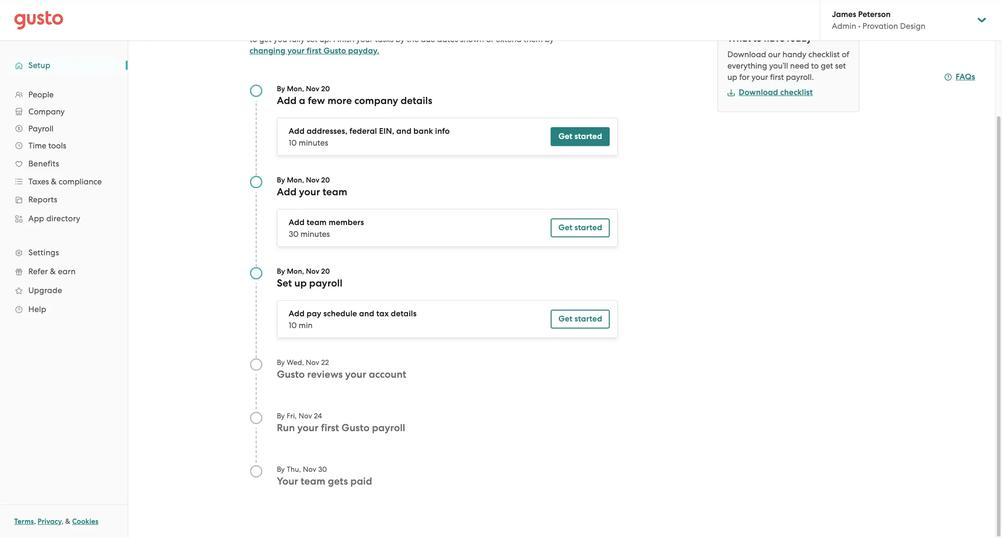 Task type: describe. For each thing, give the bounding box(es) containing it.
1 get started from the top
[[559, 131, 603, 141]]

by for run your first gusto payroll
[[277, 412, 285, 420]]

benefits
[[28, 159, 59, 168]]

benefits link
[[9, 155, 118, 172]]

& for earn
[[50, 267, 56, 276]]

team inside by mon, nov 20 add your team
[[323, 186, 348, 198]]

30 for minutes
[[289, 229, 299, 239]]

is
[[459, 23, 465, 33]]

people
[[28, 90, 54, 99]]

design
[[901, 21, 926, 31]]

download checklist
[[739, 87, 813, 97]]

setup link
[[9, 57, 118, 74]]

james peterson admin • provation design
[[832, 9, 926, 31]]

your inside by wed, nov 22 gusto reviews your account
[[345, 368, 367, 381]]

payroll inside by mon, nov 20 set up payroll
[[309, 277, 343, 289]]

nov for few
[[306, 85, 320, 93]]

addresses,
[[307, 126, 348, 136]]

set
[[277, 277, 292, 289]]

by fri, nov 24 run your first gusto payroll
[[277, 412, 406, 434]]

payday.
[[348, 46, 380, 56]]

add pay schedule and tax details 10 min
[[289, 309, 417, 330]]

your inside "let's start the countdown to your first gusto payroll! this is an estimated                     timeline of what's needed to get you fully set up."
[[354, 23, 371, 33]]

circle blank image for your team gets paid
[[250, 465, 263, 478]]

tax
[[377, 309, 389, 319]]

you'll
[[770, 61, 789, 70]]

tasks
[[375, 35, 394, 44]]

faqs button
[[945, 71, 976, 83]]

started for team
[[575, 223, 603, 233]]

ein,
[[379, 126, 395, 136]]

gusto inside by wed, nov 22 gusto reviews your account
[[277, 368, 305, 381]]

countdown
[[301, 23, 343, 33]]

mon, for a
[[287, 85, 304, 93]]

•
[[859, 21, 861, 31]]

20 for few
[[321, 85, 330, 93]]

payroll inside by fri, nov 24 run your first gusto payroll
[[372, 422, 406, 434]]

them
[[524, 35, 543, 44]]

circle blank image for run your first gusto payroll
[[250, 411, 263, 425]]

refer & earn
[[28, 267, 76, 276]]

pay
[[307, 309, 322, 319]]

your inside by fri, nov 24 run your first gusto payroll
[[297, 422, 319, 434]]

more
[[328, 95, 352, 107]]

first inside "let's start the countdown to your first gusto payroll! this is an estimated                     timeline of what's needed to get you fully set up."
[[373, 23, 387, 33]]

wed,
[[287, 358, 304, 367]]

reviews
[[307, 368, 343, 381]]

set inside download our handy checklist of everything you'll need to get set up for your first payroll.
[[836, 61, 846, 70]]

extend
[[496, 35, 522, 44]]

set inside "let's start the countdown to your first gusto payroll! this is an estimated                     timeline of what's needed to get you fully set up."
[[307, 35, 318, 44]]

settings link
[[9, 244, 118, 261]]

taxes & compliance button
[[9, 173, 118, 190]]

nov for your
[[306, 358, 320, 367]]

payroll button
[[9, 120, 118, 137]]

nov for gets
[[303, 465, 317, 474]]

thu,
[[287, 465, 301, 474]]

james
[[832, 9, 857, 19]]

download for download our handy checklist of everything you'll need to get set up for your first payroll.
[[728, 50, 767, 59]]

a
[[299, 95, 306, 107]]

add for up
[[289, 309, 305, 319]]

taxes & compliance
[[28, 177, 102, 186]]

get started button for payroll
[[551, 310, 610, 329]]

people button
[[9, 86, 118, 103]]

your inside download our handy checklist of everything you'll need to get set up for your first payroll.
[[752, 72, 769, 82]]

settings
[[28, 248, 59, 257]]

of inside download our handy checklist of everything you'll need to get set up for your first payroll.
[[842, 50, 850, 59]]

terms link
[[14, 517, 34, 526]]

nov for first
[[299, 412, 312, 420]]

22
[[321, 358, 329, 367]]

what to have ready
[[728, 33, 812, 44]]

for
[[740, 72, 750, 82]]

handy
[[783, 50, 807, 59]]

first inside the finish your tasks by the due dates shown or extend them by changing your first gusto payday.
[[307, 46, 322, 56]]

add for your
[[289, 218, 305, 227]]

get for payroll
[[559, 314, 573, 324]]

app directory
[[28, 214, 80, 223]]

download our handy checklist of everything you'll need to get set up for your first payroll.
[[728, 50, 850, 82]]

help
[[28, 305, 46, 314]]

to down let's
[[250, 35, 257, 44]]

add inside the by mon, nov 20 add a few more company details
[[277, 95, 297, 107]]

by mon, nov 20 add a few more company details
[[277, 85, 433, 107]]

add addresses, federal ein, and bank info 10 minutes
[[289, 126, 450, 148]]

help link
[[9, 301, 118, 318]]

your inside by mon, nov 20 add your team
[[299, 186, 320, 198]]

nov for payroll
[[306, 267, 320, 276]]

gusto inside "let's start the countdown to your first gusto payroll! this is an estimated                     timeline of what's needed to get you fully set up."
[[389, 23, 411, 33]]

privacy link
[[38, 517, 62, 526]]

everything
[[728, 61, 768, 70]]

to inside download our handy checklist of everything you'll need to get set up for your first payroll.
[[812, 61, 819, 70]]

federal
[[350, 126, 377, 136]]

your up payday.
[[357, 35, 373, 44]]

get for team
[[559, 223, 573, 233]]

compliance
[[59, 177, 102, 186]]

1 get started button from the top
[[551, 127, 610, 146]]

fully
[[289, 35, 305, 44]]

by thu, nov 30 your team gets paid
[[277, 465, 372, 488]]

gusto inside by fri, nov 24 run your first gusto payroll
[[342, 422, 370, 434]]

30 for your
[[318, 465, 327, 474]]

refer & earn link
[[9, 263, 118, 280]]

start
[[267, 23, 284, 33]]

fri,
[[287, 412, 297, 420]]

what's
[[559, 23, 583, 33]]

add for a
[[289, 126, 305, 136]]

up inside download our handy checklist of everything you'll need to get set up for your first payroll.
[[728, 72, 738, 82]]

download for download checklist
[[739, 87, 779, 97]]

your
[[277, 475, 298, 488]]

directory
[[46, 214, 80, 223]]

& for compliance
[[51, 177, 57, 186]]

taxes
[[28, 177, 49, 186]]

10 inside add addresses, federal ein, and bank info 10 minutes
[[289, 138, 297, 148]]

2 vertical spatial &
[[65, 517, 70, 526]]

cookies button
[[72, 516, 99, 527]]

few
[[308, 95, 325, 107]]



Task type: locate. For each thing, give the bounding box(es) containing it.
dates
[[437, 35, 458, 44]]

checklist inside download our handy checklist of everything you'll need to get set up for your first payroll.
[[809, 50, 840, 59]]

1 vertical spatial get started button
[[551, 219, 610, 237]]

started for payroll
[[575, 314, 603, 324]]

0 horizontal spatial payroll
[[309, 277, 343, 289]]

1 vertical spatial the
[[407, 35, 419, 44]]

2 get started from the top
[[559, 223, 603, 233]]

members
[[329, 218, 364, 227]]

tools
[[48, 141, 66, 150]]

20 inside by mon, nov 20 set up payroll
[[321, 267, 330, 276]]

1 horizontal spatial and
[[397, 126, 412, 136]]

the
[[286, 23, 299, 33], [407, 35, 419, 44]]

1 horizontal spatial of
[[842, 50, 850, 59]]

1 vertical spatial payroll
[[372, 422, 406, 434]]

by inside the by mon, nov 20 add a few more company details
[[277, 85, 285, 93]]

mon, for your
[[287, 176, 304, 184]]

list
[[0, 86, 128, 319]]

2 vertical spatial get started
[[559, 314, 603, 324]]

provation
[[863, 21, 899, 31]]

1 vertical spatial set
[[836, 61, 846, 70]]

company
[[28, 107, 65, 116]]

get inside download our handy checklist of everything you'll need to get set up for your first payroll.
[[821, 61, 834, 70]]

1 vertical spatial details
[[391, 309, 417, 319]]

by for your team gets paid
[[277, 465, 285, 474]]

let's
[[250, 23, 265, 33]]

get started button for team
[[551, 219, 610, 237]]

0 vertical spatial 10
[[289, 138, 297, 148]]

up inside by mon, nov 20 set up payroll
[[295, 277, 307, 289]]

checklist down payroll.
[[781, 87, 813, 97]]

,
[[34, 517, 36, 526], [62, 517, 64, 526]]

by right them
[[545, 35, 554, 44]]

first inside by fri, nov 24 run your first gusto payroll
[[321, 422, 339, 434]]

0 vertical spatial &
[[51, 177, 57, 186]]

minutes inside add addresses, federal ein, and bank info 10 minutes
[[299, 138, 328, 148]]

by mon, nov 20 set up payroll
[[277, 267, 343, 289]]

0 vertical spatial payroll
[[309, 277, 343, 289]]

4 by from the top
[[277, 358, 285, 367]]

0 horizontal spatial by
[[396, 35, 405, 44]]

the inside the finish your tasks by the due dates shown or extend them by changing your first gusto payday.
[[407, 35, 419, 44]]

by for gusto reviews your account
[[277, 358, 285, 367]]

finish your tasks by the due dates shown or extend them by changing your first gusto payday.
[[250, 35, 554, 56]]

set up the changing your first gusto payday. button
[[307, 35, 318, 44]]

0 horizontal spatial ,
[[34, 517, 36, 526]]

0 horizontal spatial up
[[295, 277, 307, 289]]

mon, inside by mon, nov 20 add your team
[[287, 176, 304, 184]]

up right set
[[295, 277, 307, 289]]

peterson
[[859, 9, 891, 19]]

nov inside by mon, nov 20 add your team
[[306, 176, 320, 184]]

get started for payroll
[[559, 314, 603, 324]]

20 down the add team members 30 minutes
[[321, 267, 330, 276]]

30
[[289, 229, 299, 239], [318, 465, 327, 474]]

0 vertical spatial of
[[550, 23, 557, 33]]

payroll
[[28, 124, 54, 133]]

0 horizontal spatial set
[[307, 35, 318, 44]]

first down the up.
[[307, 46, 322, 56]]

to up finish
[[345, 23, 352, 33]]

1 vertical spatial checklist
[[781, 87, 813, 97]]

0 vertical spatial team
[[323, 186, 348, 198]]

details inside add pay schedule and tax details 10 min
[[391, 309, 417, 319]]

what
[[728, 33, 751, 44]]

time tools button
[[9, 137, 118, 154]]

1 horizontal spatial ,
[[62, 517, 64, 526]]

0 horizontal spatial and
[[359, 309, 375, 319]]

mon, inside the by mon, nov 20 add a few more company details
[[287, 85, 304, 93]]

2 10 from the top
[[289, 321, 297, 330]]

1 horizontal spatial by
[[545, 35, 554, 44]]

nov inside by mon, nov 20 set up payroll
[[306, 267, 320, 276]]

& right taxes
[[51, 177, 57, 186]]

circle blank image left your
[[250, 465, 263, 478]]

up.
[[320, 35, 331, 44]]

1 10 from the top
[[289, 138, 297, 148]]

min
[[299, 321, 313, 330]]

2 20 from the top
[[321, 176, 330, 184]]

by inside by mon, nov 20 add your team
[[277, 176, 285, 184]]

1 vertical spatial and
[[359, 309, 375, 319]]

20 inside by mon, nov 20 add your team
[[321, 176, 330, 184]]

faqs
[[956, 72, 976, 82]]

and inside add addresses, federal ein, and bank info 10 minutes
[[397, 126, 412, 136]]

have
[[764, 33, 785, 44]]

details up bank
[[401, 95, 433, 107]]

mon, for up
[[287, 267, 304, 276]]

details
[[401, 95, 433, 107], [391, 309, 417, 319]]

gusto inside the finish your tasks by the due dates shown or extend them by changing your first gusto payday.
[[324, 46, 346, 56]]

first down the you'll
[[770, 72, 784, 82]]

2 vertical spatial team
[[301, 475, 326, 488]]

and left tax
[[359, 309, 375, 319]]

0 vertical spatial get
[[259, 35, 272, 44]]

your
[[354, 23, 371, 33], [357, 35, 373, 44], [288, 46, 305, 56], [752, 72, 769, 82], [299, 186, 320, 198], [345, 368, 367, 381], [297, 422, 319, 434]]

upgrade link
[[9, 282, 118, 299]]

2 by from the top
[[277, 176, 285, 184]]

reports link
[[9, 191, 118, 208]]

20 inside the by mon, nov 20 add a few more company details
[[321, 85, 330, 93]]

our
[[769, 50, 781, 59]]

checklist up need
[[809, 50, 840, 59]]

6 by from the top
[[277, 465, 285, 474]]

2 vertical spatial mon,
[[287, 267, 304, 276]]

started
[[575, 131, 603, 141], [575, 223, 603, 233], [575, 314, 603, 324]]

minutes down members
[[301, 229, 330, 239]]

get started for team
[[559, 223, 603, 233]]

0 vertical spatial 30
[[289, 229, 299, 239]]

1 vertical spatial team
[[307, 218, 327, 227]]

1 20 from the top
[[321, 85, 330, 93]]

0 horizontal spatial of
[[550, 23, 557, 33]]

by inside by wed, nov 22 gusto reviews your account
[[277, 358, 285, 367]]

run
[[277, 422, 295, 434]]

3 mon, from the top
[[287, 267, 304, 276]]

gusto navigation element
[[0, 41, 128, 334]]

0 vertical spatial minutes
[[299, 138, 328, 148]]

the left the due
[[407, 35, 419, 44]]

account
[[369, 368, 407, 381]]

minutes
[[299, 138, 328, 148], [301, 229, 330, 239]]

paid
[[351, 475, 372, 488]]

download up everything
[[728, 50, 767, 59]]

by mon, nov 20 add your team
[[277, 176, 348, 198]]

1 vertical spatial minutes
[[301, 229, 330, 239]]

first
[[373, 23, 387, 33], [307, 46, 322, 56], [770, 72, 784, 82], [321, 422, 339, 434]]

app directory link
[[9, 210, 118, 227]]

by for add a few more company details
[[277, 85, 285, 93]]

&
[[51, 177, 57, 186], [50, 267, 56, 276], [65, 517, 70, 526]]

privacy
[[38, 517, 62, 526]]

add team members 30 minutes
[[289, 218, 364, 239]]

time tools
[[28, 141, 66, 150]]

0 horizontal spatial the
[[286, 23, 299, 33]]

0 vertical spatial 20
[[321, 85, 330, 93]]

1 vertical spatial download
[[739, 87, 779, 97]]

you
[[274, 35, 287, 44]]

10
[[289, 138, 297, 148], [289, 321, 297, 330]]

5 by from the top
[[277, 412, 285, 420]]

ready
[[787, 33, 812, 44]]

2 circle blank image from the top
[[250, 411, 263, 425]]

first inside download our handy checklist of everything you'll need to get set up for your first payroll.
[[770, 72, 784, 82]]

your down fully
[[288, 46, 305, 56]]

app
[[28, 214, 44, 223]]

set down admin at the right top of page
[[836, 61, 846, 70]]

1 circle blank image from the top
[[250, 358, 263, 371]]

by
[[277, 85, 285, 93], [277, 176, 285, 184], [277, 267, 285, 276], [277, 358, 285, 367], [277, 412, 285, 420], [277, 465, 285, 474]]

add inside by mon, nov 20 add your team
[[277, 186, 297, 198]]

refer
[[28, 267, 48, 276]]

20 up members
[[321, 176, 330, 184]]

1 vertical spatial get
[[559, 223, 573, 233]]

2 get from the top
[[559, 223, 573, 233]]

2 vertical spatial get started button
[[551, 310, 610, 329]]

1 vertical spatial of
[[842, 50, 850, 59]]

and right ein,
[[397, 126, 412, 136]]

finish
[[333, 35, 355, 44]]

, left 'privacy' 'link'
[[34, 517, 36, 526]]

of down admin at the right top of page
[[842, 50, 850, 59]]

by wed, nov 22 gusto reviews your account
[[277, 358, 407, 381]]

1 horizontal spatial get
[[821, 61, 834, 70]]

nov inside the by mon, nov 20 add a few more company details
[[306, 85, 320, 93]]

0 horizontal spatial 30
[[289, 229, 299, 239]]

1 vertical spatial &
[[50, 267, 56, 276]]

0 vertical spatial download
[[728, 50, 767, 59]]

details right tax
[[391, 309, 417, 319]]

upgrade
[[28, 286, 62, 295]]

team inside by thu, nov 30 your team gets paid
[[301, 475, 326, 488]]

add inside the add team members 30 minutes
[[289, 218, 305, 227]]

1 horizontal spatial the
[[407, 35, 419, 44]]

20 for payroll
[[321, 267, 330, 276]]

20 for team
[[321, 176, 330, 184]]

20
[[321, 85, 330, 93], [321, 176, 330, 184], [321, 267, 330, 276]]

2 get started button from the top
[[551, 219, 610, 237]]

nov for team
[[306, 176, 320, 184]]

gets
[[328, 475, 348, 488]]

& inside dropdown button
[[51, 177, 57, 186]]

1 started from the top
[[575, 131, 603, 141]]

0 vertical spatial circle blank image
[[250, 358, 263, 371]]

0 vertical spatial get started button
[[551, 127, 610, 146]]

1 vertical spatial 10
[[289, 321, 297, 330]]

1 vertical spatial started
[[575, 223, 603, 233]]

1 by from the top
[[277, 85, 285, 93]]

mon,
[[287, 85, 304, 93], [287, 176, 304, 184], [287, 267, 304, 276]]

company button
[[9, 103, 118, 120]]

& left earn in the left of the page
[[50, 267, 56, 276]]

the up fully
[[286, 23, 299, 33]]

by inside by mon, nov 20 set up payroll
[[277, 267, 285, 276]]

add inside add addresses, federal ein, and bank info 10 minutes
[[289, 126, 305, 136]]

0 vertical spatial get
[[559, 131, 573, 141]]

nov inside by thu, nov 30 your team gets paid
[[303, 465, 317, 474]]

30 inside the add team members 30 minutes
[[289, 229, 299, 239]]

2 mon, from the top
[[287, 176, 304, 184]]

terms
[[14, 517, 34, 526]]

1 horizontal spatial set
[[836, 61, 846, 70]]

team
[[323, 186, 348, 198], [307, 218, 327, 227], [301, 475, 326, 488]]

1 by from the left
[[396, 35, 405, 44]]

circle blank image for gusto reviews your account
[[250, 358, 263, 371]]

by for add your team
[[277, 176, 285, 184]]

list containing people
[[0, 86, 128, 319]]

2 vertical spatial started
[[575, 314, 603, 324]]

get inside "let's start the countdown to your first gusto payroll! this is an estimated                     timeline of what's needed to get you fully set up."
[[259, 35, 272, 44]]

by inside by thu, nov 30 your team gets paid
[[277, 465, 285, 474]]

2 started from the top
[[575, 223, 603, 233]]

0 vertical spatial the
[[286, 23, 299, 33]]

get started button
[[551, 127, 610, 146], [551, 219, 610, 237], [551, 310, 610, 329]]

1 horizontal spatial up
[[728, 72, 738, 82]]

2 vertical spatial get
[[559, 314, 573, 324]]

first down 24
[[321, 422, 339, 434]]

team inside the add team members 30 minutes
[[307, 218, 327, 227]]

1 , from the left
[[34, 517, 36, 526]]

terms , privacy , & cookies
[[14, 517, 99, 526]]

3 circle blank image from the top
[[250, 465, 263, 478]]

changing
[[250, 46, 286, 56]]

your right reviews
[[345, 368, 367, 381]]

up left for in the top right of the page
[[728, 72, 738, 82]]

first up tasks
[[373, 23, 387, 33]]

3 get from the top
[[559, 314, 573, 324]]

team up members
[[323, 186, 348, 198]]

1 vertical spatial get started
[[559, 223, 603, 233]]

by right tasks
[[396, 35, 405, 44]]

2 vertical spatial 20
[[321, 267, 330, 276]]

download inside download our handy checklist of everything you'll need to get set up for your first payroll.
[[728, 50, 767, 59]]

circle blank image left run
[[250, 411, 263, 425]]

to right need
[[812, 61, 819, 70]]

0 vertical spatial get started
[[559, 131, 603, 141]]

your up finish
[[354, 23, 371, 33]]

0 vertical spatial checklist
[[809, 50, 840, 59]]

timeline
[[518, 23, 548, 33]]

20 up few
[[321, 85, 330, 93]]

get up 'changing'
[[259, 35, 272, 44]]

, left the cookies
[[62, 517, 64, 526]]

by
[[396, 35, 405, 44], [545, 35, 554, 44]]

add inside add pay schedule and tax details 10 min
[[289, 309, 305, 319]]

team left members
[[307, 218, 327, 227]]

needed
[[585, 23, 614, 33]]

of left what's
[[550, 23, 557, 33]]

nov inside by fri, nov 24 run your first gusto payroll
[[299, 412, 312, 420]]

up
[[728, 72, 738, 82], [295, 277, 307, 289]]

1 vertical spatial 30
[[318, 465, 327, 474]]

of inside "let's start the countdown to your first gusto payroll! this is an estimated                     timeline of what's needed to get you fully set up."
[[550, 23, 557, 33]]

1 vertical spatial circle blank image
[[250, 411, 263, 425]]

to left have
[[754, 33, 762, 44]]

this
[[443, 23, 457, 33]]

payroll.
[[786, 72, 814, 82]]

minutes inside the add team members 30 minutes
[[301, 229, 330, 239]]

set
[[307, 35, 318, 44], [836, 61, 846, 70]]

3 get started from the top
[[559, 314, 603, 324]]

circle blank image
[[250, 358, 263, 371], [250, 411, 263, 425], [250, 465, 263, 478]]

30 up by mon, nov 20 set up payroll
[[289, 229, 299, 239]]

or
[[486, 35, 494, 44]]

schedule
[[324, 309, 357, 319]]

1 get from the top
[[559, 131, 573, 141]]

3 get started button from the top
[[551, 310, 610, 329]]

company
[[355, 95, 398, 107]]

0 vertical spatial started
[[575, 131, 603, 141]]

time
[[28, 141, 46, 150]]

download down for in the top right of the page
[[739, 87, 779, 97]]

3 20 from the top
[[321, 267, 330, 276]]

30 inside by thu, nov 30 your team gets paid
[[318, 465, 327, 474]]

0 horizontal spatial get
[[259, 35, 272, 44]]

1 vertical spatial up
[[295, 277, 307, 289]]

home image
[[14, 11, 63, 30]]

changing your first gusto payday. button
[[250, 45, 380, 57]]

by for set up payroll
[[277, 267, 285, 276]]

1 horizontal spatial 30
[[318, 465, 327, 474]]

1 horizontal spatial payroll
[[372, 422, 406, 434]]

10 inside add pay schedule and tax details 10 min
[[289, 321, 297, 330]]

2 , from the left
[[62, 517, 64, 526]]

info
[[435, 126, 450, 136]]

3 started from the top
[[575, 314, 603, 324]]

and inside add pay schedule and tax details 10 min
[[359, 309, 375, 319]]

1 vertical spatial get
[[821, 61, 834, 70]]

minutes down "addresses,"
[[299, 138, 328, 148]]

circle blank image left wed,
[[250, 358, 263, 371]]

& left "cookies" button
[[65, 517, 70, 526]]

details inside the by mon, nov 20 add a few more company details
[[401, 95, 433, 107]]

estimated
[[479, 23, 516, 33]]

reports
[[28, 195, 57, 204]]

1 vertical spatial 20
[[321, 176, 330, 184]]

0 vertical spatial and
[[397, 126, 412, 136]]

your right for in the top right of the page
[[752, 72, 769, 82]]

1 mon, from the top
[[287, 85, 304, 93]]

your up the add team members 30 minutes
[[299, 186, 320, 198]]

your down 24
[[297, 422, 319, 434]]

by inside by fri, nov 24 run your first gusto payroll
[[277, 412, 285, 420]]

0 vertical spatial up
[[728, 72, 738, 82]]

2 vertical spatial circle blank image
[[250, 465, 263, 478]]

2 by from the left
[[545, 35, 554, 44]]

1 vertical spatial mon,
[[287, 176, 304, 184]]

mon, inside by mon, nov 20 set up payroll
[[287, 267, 304, 276]]

0 vertical spatial details
[[401, 95, 433, 107]]

get right need
[[821, 61, 834, 70]]

3 by from the top
[[277, 267, 285, 276]]

shown
[[460, 35, 484, 44]]

0 vertical spatial mon,
[[287, 85, 304, 93]]

the inside "let's start the countdown to your first gusto payroll! this is an estimated                     timeline of what's needed to get you fully set up."
[[286, 23, 299, 33]]

nov inside by wed, nov 22 gusto reviews your account
[[306, 358, 320, 367]]

30 right the thu,
[[318, 465, 327, 474]]

team down the thu,
[[301, 475, 326, 488]]

due
[[421, 35, 435, 44]]

download checklist link
[[728, 87, 813, 97]]

0 vertical spatial set
[[307, 35, 318, 44]]



Task type: vqa. For each thing, say whether or not it's contained in the screenshot.
Checklist to the top
yes



